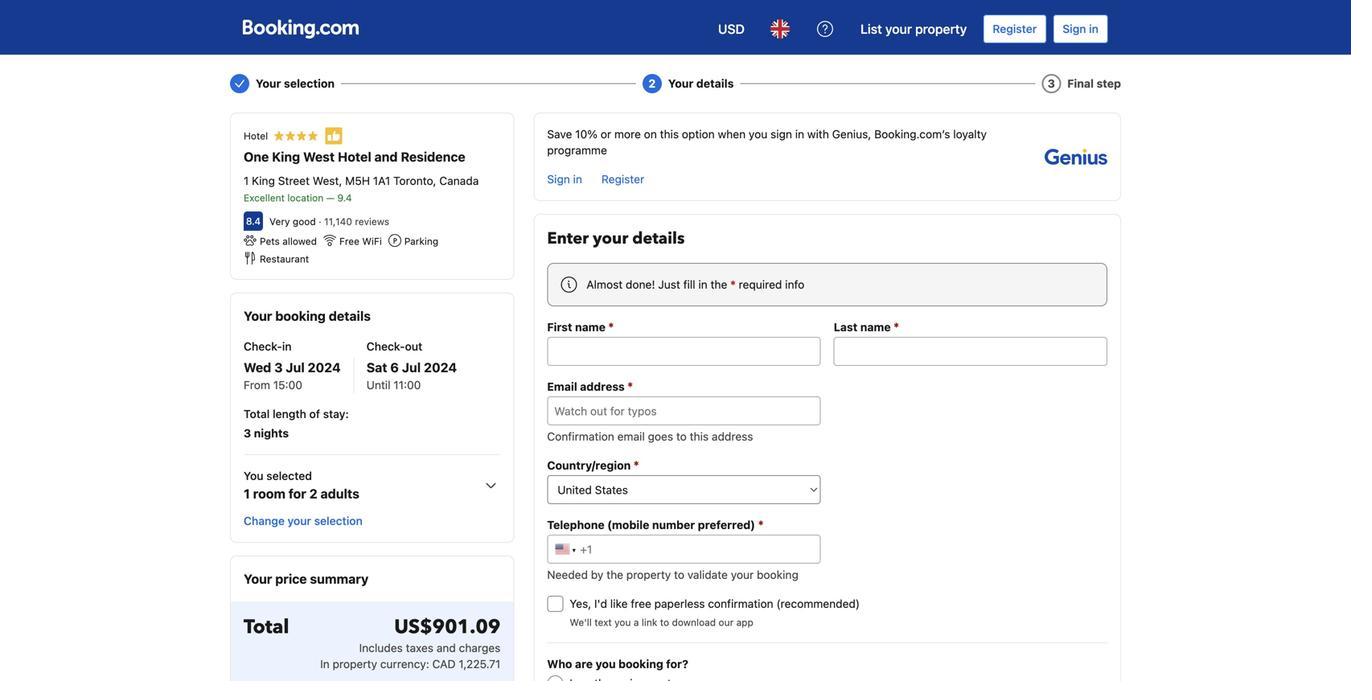 Task type: locate. For each thing, give the bounding box(es) containing it.
2 horizontal spatial property
[[916, 21, 967, 37]]

scored 8.4 element
[[244, 212, 263, 231]]

1 down "you"
[[244, 486, 250, 502]]

your right list
[[886, 21, 912, 37]]

0 vertical spatial booking
[[275, 309, 326, 324]]

1 vertical spatial the
[[607, 568, 624, 582]]

confirmation
[[708, 597, 774, 611]]

you left sign
[[749, 128, 768, 141]]

1 horizontal spatial sign
[[1063, 22, 1087, 35]]

1 vertical spatial 3
[[274, 360, 283, 375]]

just
[[659, 278, 681, 291]]

total
[[244, 408, 270, 421], [244, 614, 289, 641]]

1 horizontal spatial jul
[[402, 360, 421, 375]]

0 horizontal spatial name
[[575, 321, 606, 334]]

and down us$901.09 in the bottom of the page
[[437, 642, 456, 655]]

1 vertical spatial register
[[602, 173, 645, 186]]

sign up final
[[1063, 22, 1087, 35]]

name for first name *
[[575, 321, 606, 334]]

hotel up one
[[244, 130, 268, 142]]

step
[[1097, 77, 1122, 90]]

your for your price summary
[[244, 572, 272, 587]]

this right on
[[660, 128, 679, 141]]

details up when
[[697, 77, 734, 90]]

name right first
[[575, 321, 606, 334]]

1 horizontal spatial 2
[[649, 77, 656, 90]]

None text field
[[547, 337, 821, 366], [834, 337, 1108, 366], [547, 337, 821, 366], [834, 337, 1108, 366]]

address
[[580, 380, 625, 393], [712, 430, 753, 443]]

check- up 6
[[367, 340, 405, 353]]

in
[[1090, 22, 1099, 35], [796, 128, 805, 141], [573, 173, 582, 186], [699, 278, 708, 291], [282, 340, 292, 353]]

save
[[547, 128, 572, 141]]

sign down programme at the left top of page
[[547, 173, 570, 186]]

0 horizontal spatial sign in
[[547, 173, 582, 186]]

2024 right 6
[[424, 360, 457, 375]]

2 horizontal spatial booking
[[757, 568, 799, 582]]

free wifi
[[340, 236, 382, 247]]

1 vertical spatial 1
[[244, 486, 250, 502]]

sign in down programme at the left top of page
[[547, 173, 582, 186]]

for
[[289, 486, 307, 502]]

excellent
[[244, 192, 285, 204]]

1 check- from the left
[[244, 340, 282, 353]]

good
[[293, 216, 316, 227]]

in right fill at the right of the page
[[699, 278, 708, 291]]

property inside 'link'
[[916, 21, 967, 37]]

2024
[[308, 360, 341, 375], [424, 360, 457, 375]]

0 horizontal spatial sign
[[547, 173, 570, 186]]

1 vertical spatial 2
[[310, 486, 318, 502]]

0 horizontal spatial property
[[333, 658, 377, 671]]

1 horizontal spatial and
[[437, 642, 456, 655]]

0 vertical spatial sign in
[[1063, 22, 1099, 35]]

are
[[575, 658, 593, 671]]

1 vertical spatial property
[[627, 568, 671, 582]]

check-out sat 6 jul 2024 until 11:00
[[367, 340, 457, 392]]

rated very good element
[[270, 216, 316, 227]]

0 vertical spatial total
[[244, 408, 270, 421]]

you left a on the left bottom of the page
[[615, 617, 631, 628]]

free
[[631, 597, 652, 611]]

enter
[[547, 228, 589, 250]]

sign in
[[1063, 22, 1099, 35], [547, 173, 582, 186]]

stay:
[[323, 408, 349, 421]]

1 vertical spatial total
[[244, 614, 289, 641]]

1 horizontal spatial check-
[[367, 340, 405, 353]]

email
[[618, 430, 645, 443]]

your up option
[[669, 77, 694, 90]]

email address *
[[547, 379, 633, 393]]

selected
[[267, 469, 312, 483]]

2
[[649, 77, 656, 90], [310, 486, 318, 502]]

address right email
[[580, 380, 625, 393]]

0 horizontal spatial check-
[[244, 340, 282, 353]]

details up just
[[633, 228, 685, 250]]

total length of stay: 3 nights
[[244, 408, 349, 440]]

and inside includes taxes and charges in property currency: cad 1,225.71
[[437, 642, 456, 655]]

property up free on the left bottom of the page
[[627, 568, 671, 582]]

0 horizontal spatial 2
[[310, 486, 318, 502]]

1 vertical spatial and
[[437, 642, 456, 655]]

0 horizontal spatial 2024
[[308, 360, 341, 375]]

you selected 1 room for  2 adults
[[244, 469, 360, 502]]

your up confirmation
[[731, 568, 754, 582]]

one
[[244, 149, 269, 165]]

property right list
[[916, 21, 967, 37]]

your for enter
[[593, 228, 629, 250]]

register down more
[[602, 173, 645, 186]]

1 vertical spatial details
[[633, 228, 685, 250]]

to down +1 text box
[[674, 568, 685, 582]]

sign
[[771, 128, 793, 141]]

0 horizontal spatial hotel
[[244, 130, 268, 142]]

of
[[309, 408, 320, 421]]

2 vertical spatial details
[[329, 309, 371, 324]]

us$901.09
[[394, 614, 501, 641]]

0 horizontal spatial 3
[[244, 427, 251, 440]]

0 vertical spatial to
[[677, 430, 687, 443]]

register button
[[602, 171, 645, 187]]

hotel up m5h
[[338, 149, 372, 165]]

check- for sat
[[367, 340, 405, 353]]

name inside last name *
[[861, 321, 891, 334]]

1 1 from the top
[[244, 174, 249, 187]]

final
[[1068, 77, 1094, 90]]

king inside "1 king street west, m5h 1a1 toronto, canada excellent location — 9.4"
[[252, 174, 275, 187]]

validate
[[688, 568, 728, 582]]

and up the 1a1
[[375, 149, 398, 165]]

0 vertical spatial king
[[272, 149, 300, 165]]

hotel
[[244, 130, 268, 142], [338, 149, 372, 165]]

allowed
[[283, 236, 317, 247]]

0 horizontal spatial register
[[602, 173, 645, 186]]

2 left your details
[[649, 77, 656, 90]]

property inside includes taxes and charges in property currency: cad 1,225.71
[[333, 658, 377, 671]]

1 inside you selected 1 room for  2 adults
[[244, 486, 250, 502]]

with
[[808, 128, 829, 141]]

booking up check-in wed 3 jul 2024 from 15:00
[[275, 309, 326, 324]]

king for 1
[[252, 174, 275, 187]]

1 vertical spatial selection
[[314, 515, 363, 528]]

register link
[[983, 14, 1047, 43]]

address down watch out for typos text field
[[712, 430, 753, 443]]

list your property link
[[851, 10, 977, 48]]

sign in link
[[1053, 14, 1109, 43]]

1 horizontal spatial property
[[627, 568, 671, 582]]

sign for sign in link
[[1063, 22, 1087, 35]]

booking up confirmation
[[757, 568, 799, 582]]

1 vertical spatial sign
[[547, 173, 570, 186]]

the right fill at the right of the page
[[711, 278, 728, 291]]

booking
[[275, 309, 326, 324], [757, 568, 799, 582], [619, 658, 664, 671]]

first
[[547, 321, 573, 334]]

this down watch out for typos text field
[[690, 430, 709, 443]]

booking left for?
[[619, 658, 664, 671]]

* up email
[[628, 379, 633, 393]]

your for your selection
[[256, 77, 281, 90]]

booking.com image
[[243, 19, 359, 39]]

1 horizontal spatial the
[[711, 278, 728, 291]]

2024 for sat 6 jul 2024
[[424, 360, 457, 375]]

1 horizontal spatial 2024
[[424, 360, 457, 375]]

3 up 15:00
[[274, 360, 283, 375]]

in up final step
[[1090, 22, 1099, 35]]

your down for
[[288, 515, 311, 528]]

register for "register" link
[[993, 22, 1037, 35]]

0 horizontal spatial this
[[660, 128, 679, 141]]

your down booking.com image
[[256, 77, 281, 90]]

1 vertical spatial you
[[615, 617, 631, 628]]

adults
[[321, 486, 360, 502]]

check- up wed
[[244, 340, 282, 353]]

your right the enter
[[593, 228, 629, 250]]

1 vertical spatial this
[[690, 430, 709, 443]]

check- for wed
[[244, 340, 282, 353]]

selection down booking.com image
[[284, 77, 335, 90]]

details for your booking details
[[329, 309, 371, 324]]

1 vertical spatial address
[[712, 430, 753, 443]]

1 horizontal spatial booking
[[619, 658, 664, 671]]

1 name from the left
[[575, 321, 606, 334]]

2 right for
[[310, 486, 318, 502]]

2024 inside check-in wed 3 jul 2024 from 15:00
[[308, 360, 341, 375]]

the right by
[[607, 568, 624, 582]]

one king west hotel and residence
[[244, 149, 466, 165]]

2 vertical spatial property
[[333, 658, 377, 671]]

0 vertical spatial and
[[375, 149, 398, 165]]

2 vertical spatial 3
[[244, 427, 251, 440]]

* down email
[[634, 458, 640, 472]]

last name *
[[834, 320, 900, 334]]

1 vertical spatial hotel
[[338, 149, 372, 165]]

name inside first name *
[[575, 321, 606, 334]]

0 vertical spatial property
[[916, 21, 967, 37]]

like
[[611, 597, 628, 611]]

to right goes
[[677, 430, 687, 443]]

0 horizontal spatial jul
[[286, 360, 305, 375]]

1 vertical spatial sign in
[[547, 173, 582, 186]]

jul inside "check-out sat 6 jul 2024 until 11:00"
[[402, 360, 421, 375]]

—
[[326, 192, 335, 204]]

country/region
[[547, 459, 631, 472]]

a
[[634, 617, 639, 628]]

0 horizontal spatial details
[[329, 309, 371, 324]]

for?
[[666, 658, 689, 671]]

yes,
[[570, 597, 592, 611]]

name right last
[[861, 321, 891, 334]]

check- inside "check-out sat 6 jul 2024 until 11:00"
[[367, 340, 405, 353]]

register for register button
[[602, 173, 645, 186]]

·
[[319, 216, 322, 227]]

your for your booking details
[[244, 309, 272, 324]]

2024 inside "check-out sat 6 jul 2024 until 11:00"
[[424, 360, 457, 375]]

selection down adults
[[314, 515, 363, 528]]

2 1 from the top
[[244, 486, 250, 502]]

2 2024 from the left
[[424, 360, 457, 375]]

king for one
[[272, 149, 300, 165]]

street
[[278, 174, 310, 187]]

3 left 'nights' at the left bottom of the page
[[244, 427, 251, 440]]

this inside save 10% or more on this option when you sign in with genius, booking.com's loyalty programme
[[660, 128, 679, 141]]

2 horizontal spatial 3
[[1048, 77, 1056, 90]]

1 up excellent on the top left of page
[[244, 174, 249, 187]]

in inside check-in wed 3 jul 2024 from 15:00
[[282, 340, 292, 353]]

2 name from the left
[[861, 321, 891, 334]]

0 vertical spatial 2
[[649, 77, 656, 90]]

2 vertical spatial you
[[596, 658, 616, 671]]

programme
[[547, 144, 607, 157]]

2 vertical spatial to
[[660, 617, 670, 628]]

0 vertical spatial 1
[[244, 174, 249, 187]]

register
[[993, 22, 1037, 35], [602, 173, 645, 186]]

usd
[[718, 21, 745, 37]]

* right preferred)
[[758, 518, 764, 532]]

sign in up final
[[1063, 22, 1099, 35]]

1 horizontal spatial name
[[861, 321, 891, 334]]

0 vertical spatial you
[[749, 128, 768, 141]]

in down 'your booking details'
[[282, 340, 292, 353]]

2 total from the top
[[244, 614, 289, 641]]

1 inside "1 king street west, m5h 1a1 toronto, canada excellent location — 9.4"
[[244, 174, 249, 187]]

in down programme at the left top of page
[[573, 173, 582, 186]]

in right sign
[[796, 128, 805, 141]]

0 vertical spatial details
[[697, 77, 734, 90]]

1 jul from the left
[[286, 360, 305, 375]]

1 vertical spatial king
[[252, 174, 275, 187]]

1 horizontal spatial register
[[993, 22, 1037, 35]]

2 check- from the left
[[367, 340, 405, 353]]

who are you booking for?
[[547, 658, 689, 671]]

0 vertical spatial register
[[993, 22, 1037, 35]]

1 2024 from the left
[[308, 360, 341, 375]]

number
[[652, 519, 695, 532]]

3 left final
[[1048, 77, 1056, 90]]

preferred)
[[698, 519, 756, 532]]

you inside save 10% or more on this option when you sign in with genius, booking.com's loyalty programme
[[749, 128, 768, 141]]

list
[[861, 21, 883, 37]]

1 horizontal spatial 3
[[274, 360, 283, 375]]

sign in inside sign in link
[[1063, 22, 1099, 35]]

who are you booking for? element
[[547, 657, 1108, 682]]

total up 'nights' at the left bottom of the page
[[244, 408, 270, 421]]

0 vertical spatial sign
[[1063, 22, 1087, 35]]

your inside 'link'
[[886, 21, 912, 37]]

1 horizontal spatial details
[[633, 228, 685, 250]]

usd button
[[709, 10, 755, 48]]

your up wed
[[244, 309, 272, 324]]

your selection
[[256, 77, 335, 90]]

1 total from the top
[[244, 408, 270, 421]]

sign in button
[[547, 171, 582, 187]]

in inside button
[[573, 173, 582, 186]]

jul up 15:00
[[286, 360, 305, 375]]

jul
[[286, 360, 305, 375], [402, 360, 421, 375]]

you right are
[[596, 658, 616, 671]]

sign inside button
[[547, 173, 570, 186]]

jul inside check-in wed 3 jul 2024 from 15:00
[[286, 360, 305, 375]]

to right "link"
[[660, 617, 670, 628]]

2024 up of
[[308, 360, 341, 375]]

your left price
[[244, 572, 272, 587]]

2 horizontal spatial details
[[697, 77, 734, 90]]

0 vertical spatial address
[[580, 380, 625, 393]]

total inside total length of stay: 3 nights
[[244, 408, 270, 421]]

you inside "yes, i'd like free paperless confirmation (recommended) we'll text you a link to download our app"
[[615, 617, 631, 628]]

check- inside check-in wed 3 jul 2024 from 15:00
[[244, 340, 282, 353]]

king up excellent on the top left of page
[[252, 174, 275, 187]]

2 vertical spatial booking
[[619, 658, 664, 671]]

register left sign in link
[[993, 22, 1037, 35]]

king up street
[[272, 149, 300, 165]]

details up sat
[[329, 309, 371, 324]]

check-
[[244, 340, 282, 353], [367, 340, 405, 353]]

property right in on the left bottom of the page
[[333, 658, 377, 671]]

jul right 6
[[402, 360, 421, 375]]

0 horizontal spatial address
[[580, 380, 625, 393]]

0 vertical spatial 3
[[1048, 77, 1056, 90]]

total down price
[[244, 614, 289, 641]]

length
[[273, 408, 307, 421]]

1 horizontal spatial sign in
[[1063, 22, 1099, 35]]

2 jul from the left
[[402, 360, 421, 375]]

1 horizontal spatial address
[[712, 430, 753, 443]]

0 vertical spatial this
[[660, 128, 679, 141]]

1a1
[[373, 174, 390, 187]]

3
[[1048, 77, 1056, 90], [274, 360, 283, 375], [244, 427, 251, 440]]



Task type: vqa. For each thing, say whether or not it's contained in the screenshot.
register
yes



Task type: describe. For each thing, give the bounding box(es) containing it.
address inside email address *
[[580, 380, 625, 393]]

11,140
[[324, 216, 352, 227]]

* left required
[[731, 278, 736, 291]]

your booking details
[[244, 309, 371, 324]]

text
[[595, 617, 612, 628]]

until
[[367, 379, 391, 392]]

more
[[615, 128, 641, 141]]

in inside save 10% or more on this option when you sign in with genius, booking.com's loyalty programme
[[796, 128, 805, 141]]

3 inside check-in wed 3 jul 2024 from 15:00
[[274, 360, 283, 375]]

out
[[405, 340, 423, 353]]

15:00
[[273, 379, 303, 392]]

toronto,
[[394, 174, 437, 187]]

jul for 6
[[402, 360, 421, 375]]

app
[[737, 617, 754, 628]]

Watch out for typos text field
[[547, 397, 821, 426]]

1 vertical spatial to
[[674, 568, 685, 582]]

total for total length of stay: 3 nights
[[244, 408, 270, 421]]

taxes
[[406, 642, 434, 655]]

restaurant
[[260, 253, 309, 265]]

your price summary
[[244, 572, 369, 587]]

11:00
[[394, 379, 421, 392]]

price
[[275, 572, 307, 587]]

option
[[682, 128, 715, 141]]

1 king street west, m5h 1a1 toronto, canada button
[[244, 173, 479, 189]]

when
[[718, 128, 746, 141]]

sign for sign in button on the left top of the page
[[547, 173, 570, 186]]

summary
[[310, 572, 369, 587]]

(mobile
[[608, 519, 650, 532]]

free
[[340, 236, 360, 247]]

check-in wed 3 jul 2024 from 15:00
[[244, 340, 341, 392]]

cad 1,225.71
[[433, 658, 501, 671]]

you
[[244, 469, 264, 483]]

9.4
[[338, 192, 352, 204]]

email
[[547, 380, 578, 393]]

nights
[[254, 427, 289, 440]]

needed
[[547, 568, 588, 582]]

very
[[270, 216, 290, 227]]

+1 text field
[[547, 535, 821, 564]]

on
[[644, 128, 657, 141]]

we'll
[[570, 617, 592, 628]]

confirmation email goes to this address
[[547, 430, 753, 443]]

includes
[[359, 642, 403, 655]]

almost
[[587, 278, 623, 291]]

west,
[[313, 174, 342, 187]]

country/region *
[[547, 458, 640, 472]]

2 inside you selected 1 room for  2 adults
[[310, 486, 318, 502]]

jul for 3
[[286, 360, 305, 375]]

enter your details
[[547, 228, 685, 250]]

1 king street west, m5h 1a1 toronto, canada excellent location — 9.4
[[244, 174, 479, 204]]

0 vertical spatial the
[[711, 278, 728, 291]]

wifi
[[362, 236, 382, 247]]

parking
[[405, 236, 439, 247]]

* right last
[[894, 320, 900, 334]]

your for list
[[886, 21, 912, 37]]

total for total
[[244, 614, 289, 641]]

done!
[[626, 278, 655, 291]]

0 horizontal spatial the
[[607, 568, 624, 582]]

booking.com's
[[875, 128, 951, 141]]

link
[[642, 617, 658, 628]]

includes taxes and charges in property currency: cad 1,225.71
[[320, 642, 501, 671]]

sat
[[367, 360, 387, 375]]

3 inside total length of stay: 3 nights
[[244, 427, 251, 440]]

required
[[739, 278, 782, 291]]

charges
[[459, 642, 501, 655]]

telephone (mobile number preferred) *
[[547, 518, 764, 532]]

sign in for sign in link
[[1063, 22, 1099, 35]]

0 vertical spatial hotel
[[244, 130, 268, 142]]

or
[[601, 128, 612, 141]]

your for change
[[288, 515, 311, 528]]

very good · 11,140 reviews
[[270, 216, 390, 227]]

0 vertical spatial selection
[[284, 77, 335, 90]]

m5h
[[345, 174, 370, 187]]

sign in for sign in button on the left top of the page
[[547, 173, 582, 186]]

* down almost
[[609, 320, 614, 334]]

paperless
[[655, 597, 705, 611]]

in
[[320, 658, 330, 671]]

save 10% or more on this option when you sign in with genius, booking.com's loyalty programme
[[547, 128, 987, 157]]

info
[[785, 278, 805, 291]]

needed by the property to validate your booking
[[547, 568, 799, 582]]

1 vertical spatial booking
[[757, 568, 799, 582]]

8.4
[[246, 216, 261, 227]]

wed
[[244, 360, 271, 375]]

your for your details
[[669, 77, 694, 90]]

1 horizontal spatial this
[[690, 430, 709, 443]]

1 horizontal spatial hotel
[[338, 149, 372, 165]]

location
[[288, 192, 324, 204]]

first name *
[[547, 320, 614, 334]]

almost done! just fill in the * required info
[[587, 278, 805, 291]]

i'd
[[595, 597, 608, 611]]

details for enter your details
[[633, 228, 685, 250]]

yes, i'd like free paperless confirmation (recommended) we'll text you a link to download our app
[[570, 597, 860, 628]]

our
[[719, 617, 734, 628]]

your details
[[669, 77, 734, 90]]

name for last name *
[[861, 321, 891, 334]]

2024 for wed 3 jul 2024
[[308, 360, 341, 375]]

last
[[834, 321, 858, 334]]

0 horizontal spatial booking
[[275, 309, 326, 324]]

to inside "yes, i'd like free paperless confirmation (recommended) we'll text you a link to download our app"
[[660, 617, 670, 628]]

west
[[303, 149, 335, 165]]

reviews
[[355, 216, 390, 227]]

currency:
[[380, 658, 429, 671]]

room
[[253, 486, 286, 502]]

pets allowed
[[260, 236, 317, 247]]

0 horizontal spatial and
[[375, 149, 398, 165]]

(recommended)
[[777, 597, 860, 611]]

pets
[[260, 236, 280, 247]]

canada
[[440, 174, 479, 187]]

change your selection link
[[237, 507, 369, 536]]

confirmation
[[547, 430, 615, 443]]



